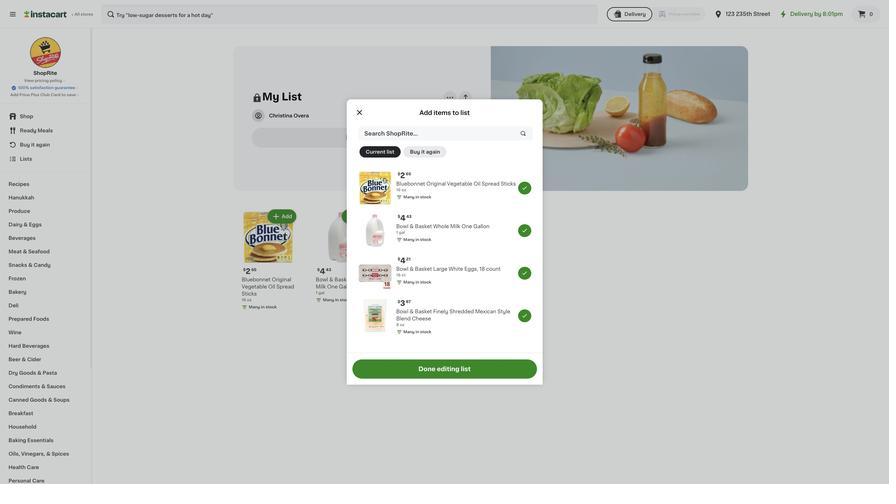 Task type: describe. For each thing, give the bounding box(es) containing it.
many in stock inside 2 group
[[404, 195, 432, 199]]

seafood
[[28, 249, 50, 254]]

satisfaction
[[30, 86, 54, 90]]

add price plus club card to save link
[[10, 92, 80, 98]]

all stores link
[[24, 4, 94, 24]]

search
[[365, 131, 385, 136]]

breakfast link
[[4, 407, 86, 421]]

wine
[[9, 330, 21, 335]]

basket inside bowl & basket large white eggs, 18 count 18 ct
[[415, 267, 432, 272]]

0 horizontal spatial buy it again
[[20, 142, 50, 147]]

0 button
[[852, 6, 881, 23]]

pricing
[[35, 79, 49, 83]]

& inside dairy & eggs link
[[24, 222, 28, 227]]

add for add items to list
[[420, 110, 432, 116]]

gal inside the list_add_items dialog
[[399, 231, 405, 235]]

white for bowl & basket large white eggs, 18 count 18 ct many in stock
[[390, 285, 405, 289]]

original inside 2 group
[[427, 181, 446, 186]]

2 vertical spatial list
[[461, 366, 471, 372]]

3 inside product "group"
[[468, 268, 473, 275]]

0 horizontal spatial 16
[[242, 298, 246, 302]]

spread inside 2 group
[[482, 181, 500, 186]]

stores
[[81, 12, 93, 16]]

shoprite link
[[30, 37, 61, 77]]

add button
[[268, 210, 296, 223]]

produce link
[[4, 205, 86, 218]]

1 vertical spatial spread
[[277, 285, 294, 289]]

0 horizontal spatial 65
[[251, 268, 257, 272]]

0 horizontal spatial original
[[272, 277, 291, 282]]

dry
[[9, 371, 18, 376]]

100% satisfaction guarantee button
[[11, 84, 80, 91]]

delivery by 8:01pm
[[791, 11, 844, 17]]

eggs, for bowl & basket large white eggs, 18 count 18 ct many in stock
[[406, 285, 420, 289]]

search shoprite... button
[[358, 126, 533, 141]]

condiments & sauces
[[9, 384, 66, 389]]

bluebonnet original vegetable oil spread sticks 16 oz inside 2 group
[[397, 181, 516, 192]]

1 vertical spatial list
[[387, 150, 395, 154]]

21 for bowl & basket large white eggs, 18 count 18 ct
[[407, 257, 411, 261]]

policy
[[50, 79, 62, 83]]

beer & cider link
[[4, 353, 86, 367]]

& inside snacks & candy link
[[28, 263, 32, 268]]

prepared
[[9, 317, 32, 322]]

lists
[[20, 157, 32, 162]]

100%
[[18, 86, 29, 90]]

hanukkah
[[9, 195, 34, 200]]

1 4 group from the top
[[352, 210, 537, 252]]

personal care link
[[4, 474, 86, 484]]

0 horizontal spatial gal
[[319, 291, 325, 295]]

hard
[[9, 344, 21, 349]]

eggs
[[29, 222, 42, 227]]

current
[[366, 150, 386, 154]]

white for bowl & basket large white eggs, 18 count 18 ct
[[449, 267, 463, 272]]

hard beverages
[[9, 344, 49, 349]]

0 horizontal spatial oil
[[268, 285, 275, 289]]

in inside bowl & basket large white eggs, 18 count 18 ct many in stock
[[409, 298, 413, 302]]

1 vertical spatial one
[[327, 285, 338, 289]]

0 vertical spatial list
[[461, 110, 470, 116]]

0 vertical spatial 87
[[474, 268, 479, 272]]

snacks
[[9, 263, 27, 268]]

bowl & basket large white eggs, 18 count 18 ct many in stock
[[390, 277, 442, 302]]

0 horizontal spatial again
[[36, 142, 50, 147]]

bowl inside bowl & basket large white eggs, 18 count 18 ct many in stock
[[390, 277, 402, 282]]

1 vertical spatial bluebonnet
[[242, 277, 271, 282]]

oils,
[[9, 452, 20, 457]]

editing
[[437, 366, 460, 372]]

sticks inside 2 group
[[501, 181, 516, 186]]

mexican
[[476, 309, 497, 314]]

dry goods & pasta link
[[4, 367, 86, 380]]

sauces
[[47, 384, 66, 389]]

service type group
[[607, 7, 706, 21]]

to inside the list_add_items dialog
[[453, 110, 459, 116]]

bowl & basket large white eggs, 18 count 18 ct
[[397, 267, 501, 277]]

whole inside the list_add_items dialog
[[434, 224, 449, 229]]

count for bowl & basket large white eggs, 18 count 18 ct many in stock
[[428, 285, 442, 289]]

one inside the list_add_items dialog
[[462, 224, 472, 229]]

condiments
[[9, 384, 40, 389]]

1 vertical spatial beverages
[[22, 344, 49, 349]]

0
[[870, 12, 874, 17]]

dairy & eggs
[[9, 222, 42, 227]]

shredded
[[450, 309, 474, 314]]

wine link
[[4, 326, 86, 340]]

product group containing 2
[[239, 208, 298, 318]]

product group containing 3
[[462, 208, 520, 318]]

large for bowl & basket large white eggs, 18 count 18 ct many in stock
[[427, 277, 441, 282]]

many inside 2 group
[[404, 195, 415, 199]]

overa
[[294, 113, 309, 118]]

canned goods & soups link
[[4, 394, 86, 407]]

basket inside bowl & basket large white eggs, 18 count 18 ct many in stock
[[409, 277, 426, 282]]

large for bowl & basket large white eggs, 18 count 18 ct
[[434, 267, 448, 272]]

health
[[9, 465, 26, 470]]

delivery for delivery by 8:01pm
[[791, 11, 814, 17]]

8:01pm
[[823, 11, 844, 17]]

soups
[[53, 398, 70, 403]]

again inside button
[[426, 150, 440, 154]]

oil inside 2 group
[[474, 181, 481, 186]]

health care
[[9, 465, 39, 470]]

add price plus club card to save
[[10, 93, 76, 97]]

meat & seafood link
[[4, 245, 86, 259]]

care for personal care
[[32, 479, 44, 484]]

buy inside button
[[410, 150, 420, 154]]

0 horizontal spatial 2
[[246, 268, 251, 275]]

2 inside group
[[401, 172, 405, 179]]

0 vertical spatial beverages
[[9, 236, 36, 241]]

deli
[[9, 303, 19, 308]]

meat
[[9, 249, 22, 254]]

65 inside 2 group
[[406, 172, 411, 176]]

it inside buy it again button
[[422, 150, 425, 154]]

snacks & candy
[[9, 263, 51, 268]]

goods for canned
[[30, 398, 47, 403]]

& inside meat & seafood link
[[23, 249, 27, 254]]

0 horizontal spatial 43
[[326, 268, 331, 272]]

0 vertical spatial to
[[62, 93, 66, 97]]

beer
[[9, 357, 21, 362]]

bakery
[[9, 290, 27, 295]]

in inside 2 group
[[416, 195, 419, 199]]

0 horizontal spatial gallon
[[339, 285, 355, 289]]

vinegars,
[[21, 452, 45, 457]]

condiments & sauces link
[[4, 380, 86, 394]]

oils, vinegars, & spices
[[9, 452, 69, 457]]

goods for dry
[[19, 371, 36, 376]]

& inside beer & cider link
[[22, 357, 26, 362]]

unselect item image for bowl & basket whole milk one gallon
[[522, 228, 528, 234]]

meat & seafood
[[9, 249, 50, 254]]

beer & cider
[[9, 357, 41, 362]]

christina
[[269, 113, 293, 118]]

done editing list button
[[352, 360, 537, 379]]

done editing list
[[419, 366, 471, 372]]

43 inside the list_add_items dialog
[[407, 215, 412, 219]]

& inside 'bowl & basket finely shredded mexican style blend cheese 8 oz'
[[410, 309, 414, 314]]

bowl & basket whole milk one gallon 1 gal inside product "group"
[[316, 277, 369, 295]]

snacks & candy link
[[4, 259, 86, 272]]

& inside oils, vinegars, & spices "link"
[[46, 452, 50, 457]]

current list
[[366, 150, 395, 154]]

0 horizontal spatial whole
[[353, 277, 369, 282]]

unselect item image for bowl & basket large white eggs, 18 count
[[522, 270, 528, 277]]

baking essentials
[[9, 438, 54, 443]]

shoprite
[[33, 71, 57, 76]]

it inside buy it again link
[[31, 142, 35, 147]]

in inside 3 group
[[416, 330, 419, 334]]

delivery by 8:01pm link
[[779, 10, 844, 18]]

my list
[[262, 91, 302, 102]]

all
[[75, 12, 80, 16]]

$ inside 2 group
[[398, 172, 401, 176]]

0 horizontal spatial milk
[[316, 285, 326, 289]]

items for edit
[[360, 135, 378, 140]]

many inside 3 group
[[404, 330, 415, 334]]

3 group
[[352, 295, 537, 341]]

vegetable inside product "group"
[[242, 285, 267, 289]]

2 product group from the left
[[313, 208, 372, 318]]

ct for bowl & basket large white eggs, 18 count 18 ct
[[402, 273, 406, 277]]

my
[[262, 91, 280, 102]]

0 horizontal spatial $ 4 43
[[317, 268, 331, 275]]

all stores
[[75, 12, 93, 16]]

prepared foods
[[9, 317, 49, 322]]

$ 4 43 inside the list_add_items dialog
[[398, 215, 412, 222]]

bowl & basket whole milk one gallon 1 gal inside the list_add_items dialog
[[397, 224, 490, 235]]

canned goods & soups
[[9, 398, 70, 403]]

oz inside 'bowl & basket finely shredded mexican style blend cheese 8 oz'
[[400, 323, 405, 327]]

personal care
[[9, 479, 44, 484]]

1 vertical spatial sticks
[[242, 292, 257, 297]]

edit
[[346, 135, 359, 140]]

christina overa
[[269, 113, 309, 118]]



Task type: locate. For each thing, give the bounding box(es) containing it.
0 vertical spatial 65
[[406, 172, 411, 176]]

1 vertical spatial items
[[360, 135, 378, 140]]

goods down the condiments & sauces
[[30, 398, 47, 403]]

1 inside the 4 group
[[397, 231, 398, 235]]

1 horizontal spatial gal
[[399, 231, 405, 235]]

to up search shoprite... button
[[453, 110, 459, 116]]

list_add_items dialog
[[347, 99, 543, 385]]

white
[[449, 267, 463, 272], [390, 285, 405, 289]]

care down vinegars,
[[27, 465, 39, 470]]

1 vertical spatial vegetable
[[242, 285, 267, 289]]

0 vertical spatial 16
[[397, 188, 401, 192]]

1 horizontal spatial 43
[[407, 215, 412, 219]]

beverages link
[[4, 232, 86, 245]]

1 vertical spatial 3
[[401, 300, 406, 307]]

1 horizontal spatial items
[[434, 110, 451, 116]]

unselect item image for 2
[[522, 185, 528, 191]]

1 vertical spatial whole
[[353, 277, 369, 282]]

bluebonnet inside 2 group
[[397, 181, 425, 186]]

items up "current"
[[360, 135, 378, 140]]

0 vertical spatial gal
[[399, 231, 405, 235]]

gallon inside the list_add_items dialog
[[474, 224, 490, 229]]

0 horizontal spatial 1
[[316, 291, 318, 295]]

1
[[397, 231, 398, 235], [316, 291, 318, 295]]

1 vertical spatial buy it again
[[410, 150, 440, 154]]

1 vertical spatial eggs,
[[406, 285, 420, 289]]

it down search shoprite... button
[[422, 150, 425, 154]]

1 horizontal spatial $ 3 87
[[466, 268, 479, 275]]

buy it again button
[[404, 146, 447, 158]]

1 horizontal spatial $ 4 43
[[398, 215, 412, 222]]

0 vertical spatial whole
[[434, 224, 449, 229]]

3
[[468, 268, 473, 275], [401, 300, 406, 307]]

1 horizontal spatial 2
[[401, 172, 405, 179]]

bowl & basket finely shredded mexican style blend cheese 8 oz
[[397, 309, 511, 327]]

& inside dry goods & pasta link
[[37, 371, 41, 376]]

hanukkah link
[[4, 191, 86, 205]]

1 horizontal spatial add
[[282, 214, 292, 219]]

deli link
[[4, 299, 86, 313]]

many inside bowl & basket large white eggs, 18 count 18 ct many in stock
[[397, 298, 409, 302]]

1 product group from the left
[[239, 208, 298, 318]]

0 vertical spatial goods
[[19, 371, 36, 376]]

to down guarantee
[[62, 93, 66, 97]]

household link
[[4, 421, 86, 434]]

0 vertical spatial buy
[[20, 142, 30, 147]]

items
[[434, 110, 451, 116], [360, 135, 378, 140]]

buy it again inside button
[[410, 150, 440, 154]]

save
[[67, 93, 76, 97]]

original
[[427, 181, 446, 186], [272, 277, 291, 282]]

0 vertical spatial $ 4 43
[[398, 215, 412, 222]]

current list button
[[360, 146, 401, 158]]

items up search shoprite... button
[[434, 110, 451, 116]]

1 horizontal spatial one
[[462, 224, 472, 229]]

large up bowl & basket large white eggs, 18 count 18 ct many in stock
[[434, 267, 448, 272]]

0 vertical spatial oil
[[474, 181, 481, 186]]

eggs, inside bowl & basket large white eggs, 18 count 18 ct
[[465, 267, 479, 272]]

21
[[407, 257, 411, 261], [400, 268, 405, 272]]

unselect item image for 3
[[522, 313, 528, 319]]

gal
[[399, 231, 405, 235], [319, 291, 325, 295]]

4
[[401, 215, 406, 222], [401, 257, 406, 265], [320, 268, 325, 275], [394, 268, 400, 275]]

again up "lists" link
[[36, 142, 50, 147]]

add
[[10, 93, 18, 97], [420, 110, 432, 116], [282, 214, 292, 219]]

$ 3 87
[[466, 268, 479, 275], [398, 300, 411, 307]]

baking essentials link
[[4, 434, 86, 448]]

& inside bowl & basket large white eggs, 18 count 18 ct
[[410, 267, 414, 272]]

21 inside the list_add_items dialog
[[407, 257, 411, 261]]

add for add price plus club card to save
[[10, 93, 18, 97]]

count inside bowl & basket large white eggs, 18 count 18 ct
[[487, 267, 501, 272]]

beverages up cider
[[22, 344, 49, 349]]

instacart logo image
[[24, 10, 67, 18]]

87 inside 3 group
[[406, 300, 411, 304]]

large
[[434, 267, 448, 272], [427, 277, 441, 282]]

dairy
[[9, 222, 22, 227]]

0 vertical spatial 21
[[407, 257, 411, 261]]

1 vertical spatial buy
[[410, 150, 420, 154]]

large inside bowl & basket large white eggs, 18 count 18 ct many in stock
[[427, 277, 441, 282]]

2 group
[[352, 167, 537, 210]]

shop link
[[4, 109, 86, 124]]

1 horizontal spatial 1
[[397, 231, 398, 235]]

0 vertical spatial bowl & basket whole milk one gallon 1 gal
[[397, 224, 490, 235]]

1 vertical spatial $ 2 65
[[243, 268, 257, 275]]

price
[[19, 93, 30, 97]]

unselect item image
[[522, 185, 528, 191], [522, 313, 528, 319]]

white inside bowl & basket large white eggs, 18 count 18 ct
[[449, 267, 463, 272]]

1 horizontal spatial gallon
[[474, 224, 490, 229]]

0 vertical spatial ct
[[402, 273, 406, 277]]

0 vertical spatial one
[[462, 224, 472, 229]]

style
[[498, 309, 511, 314]]

dairy & eggs link
[[4, 218, 86, 232]]

white inside bowl & basket large white eggs, 18 count 18 ct many in stock
[[390, 285, 405, 289]]

0 horizontal spatial bowl & basket whole milk one gallon 1 gal
[[316, 277, 369, 295]]

care for health care
[[27, 465, 39, 470]]

guarantee
[[55, 86, 75, 90]]

0 vertical spatial $ 4 21
[[398, 257, 411, 265]]

goods down beer & cider
[[19, 371, 36, 376]]

1 vertical spatial unselect item image
[[522, 270, 528, 277]]

1 vertical spatial oil
[[268, 285, 275, 289]]

stock inside 2 group
[[420, 195, 432, 199]]

0 horizontal spatial $ 2 65
[[243, 268, 257, 275]]

buy down shoprite...
[[410, 150, 420, 154]]

4 group
[[352, 210, 537, 252], [352, 252, 537, 295]]

$ inside 3 group
[[398, 300, 401, 304]]

unselect item image inside 3 group
[[522, 313, 528, 319]]

2
[[401, 172, 405, 179], [246, 268, 251, 275]]

$ 4 21 for bowl & basket large white eggs, 18 count 18 ct many in stock
[[392, 268, 405, 275]]

2 vertical spatial add
[[282, 214, 292, 219]]

it up lists
[[31, 142, 35, 147]]

again down search shoprite... button
[[426, 150, 440, 154]]

1 vertical spatial white
[[390, 285, 405, 289]]

65
[[406, 172, 411, 176], [251, 268, 257, 272]]

3 inside group
[[401, 300, 406, 307]]

1 horizontal spatial original
[[427, 181, 446, 186]]

candy
[[34, 263, 51, 268]]

cheese
[[412, 316, 431, 321]]

done
[[419, 366, 436, 372]]

frozen
[[9, 276, 26, 281]]

1 horizontal spatial buy
[[410, 150, 420, 154]]

pasta
[[43, 371, 57, 376]]

bowl
[[397, 224, 409, 229], [397, 267, 409, 272], [316, 277, 328, 282], [390, 277, 402, 282], [397, 309, 409, 314]]

beverages
[[9, 236, 36, 241], [22, 344, 49, 349]]

21 for bowl & basket large white eggs, 18 count 18 ct many in stock
[[400, 268, 405, 272]]

1 vertical spatial again
[[426, 150, 440, 154]]

milk inside the list_add_items dialog
[[451, 224, 461, 229]]

one
[[462, 224, 472, 229], [327, 285, 338, 289]]

bowl inside bowl & basket large white eggs, 18 count 18 ct
[[397, 267, 409, 272]]

0 vertical spatial unselect item image
[[522, 185, 528, 191]]

123 235th street
[[726, 11, 771, 17]]

list right editing
[[461, 366, 471, 372]]

0 vertical spatial bluebonnet original vegetable oil spread sticks 16 oz
[[397, 181, 516, 192]]

count inside bowl & basket large white eggs, 18 count 18 ct many in stock
[[428, 285, 442, 289]]

ct up blend
[[396, 291, 400, 295]]

$ 4 21 inside the list_add_items dialog
[[398, 257, 411, 265]]

1 vertical spatial bluebonnet original vegetable oil spread sticks 16 oz
[[242, 277, 294, 302]]

goods
[[19, 371, 36, 376], [30, 398, 47, 403]]

$ 3 87 inside 3 group
[[398, 300, 411, 307]]

0 vertical spatial eggs,
[[465, 267, 479, 272]]

list up search shoprite... button
[[461, 110, 470, 116]]

unselect item image inside 2 group
[[522, 185, 528, 191]]

by
[[815, 11, 822, 17]]

1 vertical spatial unselect item image
[[522, 313, 528, 319]]

search shoprite...
[[365, 131, 418, 136]]

baking
[[9, 438, 26, 443]]

ct up bowl & basket large white eggs, 18 count 18 ct many in stock
[[402, 273, 406, 277]]

vegetable
[[447, 181, 473, 186], [242, 285, 267, 289]]

ct
[[402, 273, 406, 277], [396, 291, 400, 295]]

stock inside bowl & basket large white eggs, 18 count 18 ct many in stock
[[414, 298, 425, 302]]

buy it again up lists
[[20, 142, 50, 147]]

0 vertical spatial 2
[[401, 172, 405, 179]]

buy it again link
[[4, 138, 86, 152]]

shop
[[20, 114, 33, 119]]

delivery inside button
[[625, 12, 646, 17]]

1 inside product "group"
[[316, 291, 318, 295]]

1 vertical spatial add
[[420, 110, 432, 116]]

1 horizontal spatial it
[[422, 150, 425, 154]]

$ 4 21
[[398, 257, 411, 265], [392, 268, 405, 275]]

0 vertical spatial vegetable
[[447, 181, 473, 186]]

1 vertical spatial bowl & basket whole milk one gallon 1 gal
[[316, 277, 369, 295]]

household
[[9, 425, 36, 430]]

1 horizontal spatial spread
[[482, 181, 500, 186]]

$ 3 87 inside product "group"
[[466, 268, 479, 275]]

1 horizontal spatial vegetable
[[447, 181, 473, 186]]

edit items
[[346, 135, 378, 140]]

2 unselect item image from the top
[[522, 313, 528, 319]]

ct inside bowl & basket large white eggs, 18 count 18 ct many in stock
[[396, 291, 400, 295]]

16 inside 2 group
[[397, 188, 401, 192]]

bakery link
[[4, 286, 86, 299]]

buy it again down search shoprite... button
[[410, 150, 440, 154]]

0 vertical spatial 1
[[397, 231, 398, 235]]

3 product group from the left
[[387, 208, 446, 318]]

0 horizontal spatial bluebonnet original vegetable oil spread sticks 16 oz
[[242, 277, 294, 302]]

0 vertical spatial oz
[[402, 188, 406, 192]]

0 horizontal spatial white
[[390, 285, 405, 289]]

buy up lists
[[20, 142, 30, 147]]

& inside bowl & basket large white eggs, 18 count 18 ct many in stock
[[404, 277, 408, 282]]

$ 4 21 for bowl & basket large white eggs, 18 count 18 ct
[[398, 257, 411, 265]]

items for add
[[434, 110, 451, 116]]

large down bowl & basket large white eggs, 18 count 18 ct
[[427, 277, 441, 282]]

foods
[[33, 317, 49, 322]]

gallon
[[474, 224, 490, 229], [339, 285, 355, 289]]

$ 2 65 inside 2 group
[[398, 172, 411, 179]]

vegetable inside 2 group
[[447, 181, 473, 186]]

buy it again
[[20, 142, 50, 147], [410, 150, 440, 154]]

produce
[[9, 209, 30, 214]]

0 vertical spatial spread
[[482, 181, 500, 186]]

items inside button
[[360, 135, 378, 140]]

0 horizontal spatial $ 3 87
[[398, 300, 411, 307]]

1 horizontal spatial eggs,
[[465, 267, 479, 272]]

0 vertical spatial care
[[27, 465, 39, 470]]

plus
[[31, 93, 39, 97]]

prepared foods link
[[4, 313, 86, 326]]

100% satisfaction guarantee
[[18, 86, 75, 90]]

2 vertical spatial oz
[[400, 323, 405, 327]]

stock inside 3 group
[[420, 330, 432, 334]]

view pricing policy
[[24, 79, 62, 83]]

ct for bowl & basket large white eggs, 18 count 18 ct many in stock
[[396, 291, 400, 295]]

1 vertical spatial it
[[422, 150, 425, 154]]

4 product group from the left
[[462, 208, 520, 318]]

product group
[[239, 208, 298, 318], [313, 208, 372, 318], [387, 208, 446, 318], [462, 208, 520, 318]]

view
[[24, 79, 34, 83]]

1 vertical spatial large
[[427, 277, 441, 282]]

basket inside 'bowl & basket finely shredded mexican style blend cheese 8 oz'
[[415, 309, 432, 314]]

1 vertical spatial $ 3 87
[[398, 300, 411, 307]]

2 unselect item image from the top
[[522, 270, 528, 277]]

care
[[27, 465, 39, 470], [32, 479, 44, 484]]

0 vertical spatial add
[[10, 93, 18, 97]]

& inside canned goods & soups link
[[48, 398, 52, 403]]

1 horizontal spatial 87
[[474, 268, 479, 272]]

1 vertical spatial count
[[428, 285, 442, 289]]

to
[[62, 93, 66, 97], [453, 110, 459, 116]]

0 horizontal spatial spread
[[277, 285, 294, 289]]

goods inside canned goods & soups link
[[30, 398, 47, 403]]

8
[[397, 323, 399, 327]]

spread
[[482, 181, 500, 186], [277, 285, 294, 289]]

count for bowl & basket large white eggs, 18 count 18 ct
[[487, 267, 501, 272]]

1 vertical spatial 21
[[400, 268, 405, 272]]

delivery for delivery
[[625, 12, 646, 17]]

add inside button
[[282, 214, 292, 219]]

None search field
[[102, 4, 598, 24]]

1 vertical spatial ct
[[396, 291, 400, 295]]

1 unselect item image from the top
[[522, 185, 528, 191]]

1 horizontal spatial bluebonnet
[[397, 181, 425, 186]]

0 vertical spatial $ 2 65
[[398, 172, 411, 179]]

card
[[51, 93, 61, 97]]

1 horizontal spatial whole
[[434, 224, 449, 229]]

1 horizontal spatial bowl & basket whole milk one gallon 1 gal
[[397, 224, 490, 235]]

1 horizontal spatial 21
[[407, 257, 411, 261]]

1 vertical spatial 65
[[251, 268, 257, 272]]

care down health care "link"
[[32, 479, 44, 484]]

2 4 group from the top
[[352, 252, 537, 295]]

ct inside bowl & basket large white eggs, 18 count 18 ct
[[402, 273, 406, 277]]

goods inside dry goods & pasta link
[[19, 371, 36, 376]]

beverages down dairy & eggs
[[9, 236, 36, 241]]

0 horizontal spatial 21
[[400, 268, 405, 272]]

list
[[282, 91, 302, 102]]

oz inside 2 group
[[402, 188, 406, 192]]

essentials
[[27, 438, 54, 443]]

& inside condiments & sauces link
[[41, 384, 45, 389]]

it
[[31, 142, 35, 147], [422, 150, 425, 154]]

123
[[726, 11, 735, 17]]

unselect item image
[[522, 228, 528, 234], [522, 270, 528, 277]]

1 vertical spatial 43
[[326, 268, 331, 272]]

items inside dialog
[[434, 110, 451, 116]]

&
[[24, 222, 28, 227], [410, 224, 414, 229], [23, 249, 27, 254], [28, 263, 32, 268], [410, 267, 414, 272], [329, 277, 333, 282], [404, 277, 408, 282], [410, 309, 414, 314], [22, 357, 26, 362], [37, 371, 41, 376], [41, 384, 45, 389], [48, 398, 52, 403], [46, 452, 50, 457]]

0 horizontal spatial add
[[10, 93, 18, 97]]

many in stock inside 3 group
[[404, 330, 432, 334]]

1 vertical spatial 1
[[316, 291, 318, 295]]

0 vertical spatial gallon
[[474, 224, 490, 229]]

oils, vinegars, & spices link
[[4, 448, 86, 461]]

dry goods & pasta
[[9, 371, 57, 376]]

$
[[398, 172, 401, 176], [398, 215, 401, 219], [398, 257, 401, 261], [243, 268, 246, 272], [317, 268, 320, 272], [392, 268, 394, 272], [466, 268, 468, 272], [398, 300, 401, 304]]

stock
[[420, 195, 432, 199], [420, 238, 432, 242], [420, 281, 432, 284], [340, 298, 351, 302], [414, 298, 425, 302], [266, 305, 277, 309], [488, 305, 499, 309], [420, 330, 432, 334]]

1 vertical spatial oz
[[247, 298, 252, 302]]

lists link
[[4, 152, 86, 166]]

eggs, inside bowl & basket large white eggs, 18 count 18 ct many in stock
[[406, 285, 420, 289]]

add items to list
[[420, 110, 470, 116]]

1 unselect item image from the top
[[522, 228, 528, 234]]

add inside dialog
[[420, 110, 432, 116]]

0 horizontal spatial vegetable
[[242, 285, 267, 289]]

0 horizontal spatial 3
[[401, 300, 406, 307]]

1 vertical spatial care
[[32, 479, 44, 484]]

buy
[[20, 142, 30, 147], [410, 150, 420, 154]]

1 horizontal spatial 3
[[468, 268, 473, 275]]

large inside bowl & basket large white eggs, 18 count 18 ct
[[434, 267, 448, 272]]

1 vertical spatial original
[[272, 277, 291, 282]]

list right "current"
[[387, 150, 395, 154]]

eggs,
[[465, 267, 479, 272], [406, 285, 420, 289]]

1 horizontal spatial $ 2 65
[[398, 172, 411, 179]]

123 235th street button
[[715, 4, 771, 24]]

1 vertical spatial gallon
[[339, 285, 355, 289]]

bowl inside 'bowl & basket finely shredded mexican style blend cheese 8 oz'
[[397, 309, 409, 314]]

care inside "link"
[[27, 465, 39, 470]]

shoprite logo image
[[30, 37, 61, 68]]

eggs, for bowl & basket large white eggs, 18 count 18 ct
[[465, 267, 479, 272]]

edit items button
[[252, 128, 472, 148]]



Task type: vqa. For each thing, say whether or not it's contained in the screenshot.
Meat & Seafood link
yes



